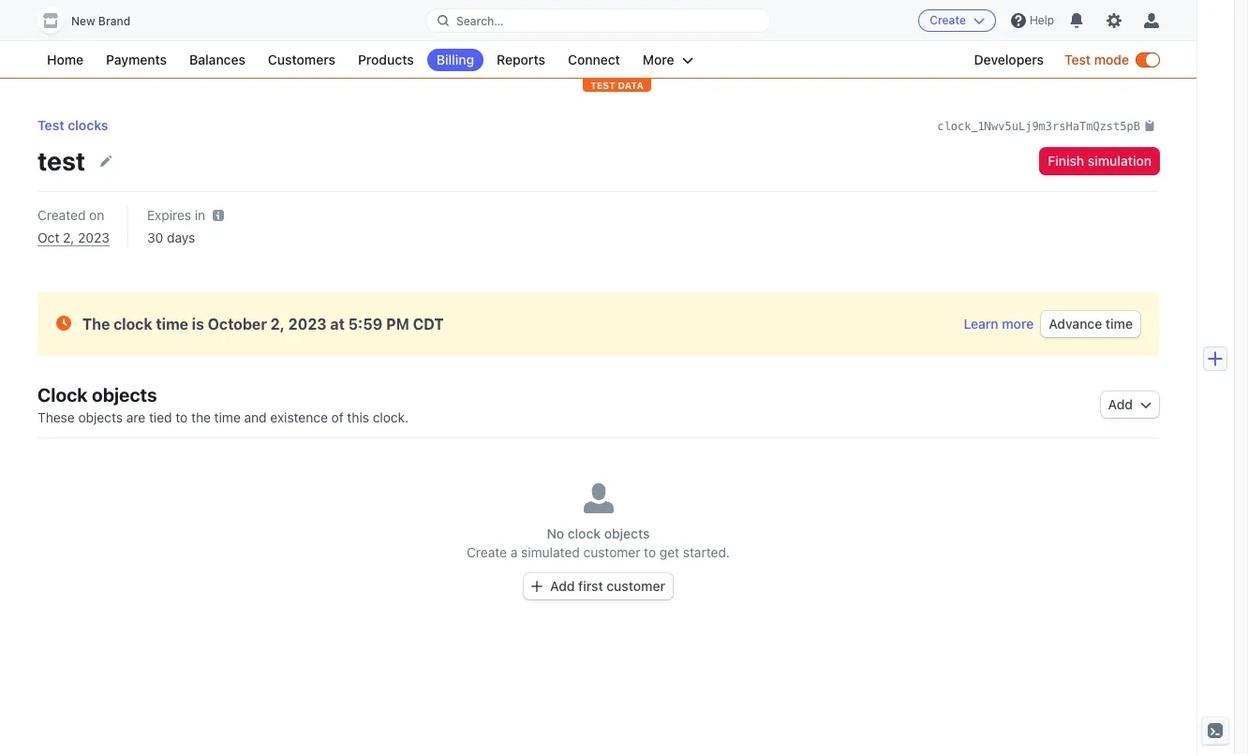 Task type: locate. For each thing, give the bounding box(es) containing it.
0 horizontal spatial clock
[[114, 316, 152, 333]]

new brand
[[71, 14, 130, 28]]

0 horizontal spatial 2023
[[78, 230, 110, 246]]

1 vertical spatial customer
[[607, 578, 666, 594]]

add down advance time button
[[1108, 397, 1133, 412]]

create button
[[919, 9, 996, 32]]

svg image inside add first customer button
[[532, 581, 543, 592]]

0 vertical spatial clock
[[114, 316, 152, 333]]

balances
[[189, 52, 246, 67]]

customer
[[584, 545, 641, 561], [607, 578, 666, 594]]

add
[[1108, 397, 1133, 412], [550, 578, 575, 594]]

to
[[176, 410, 188, 426], [644, 545, 656, 561]]

on
[[89, 207, 104, 223]]

2023
[[78, 230, 110, 246], [288, 316, 327, 333]]

1 horizontal spatial test
[[1065, 52, 1091, 67]]

test up test
[[37, 117, 64, 133]]

objects
[[92, 384, 157, 406], [78, 410, 123, 426], [604, 526, 650, 542]]

add left first
[[550, 578, 575, 594]]

1 vertical spatial to
[[644, 545, 656, 561]]

1 vertical spatial create
[[467, 545, 507, 561]]

2, inside created on oct 2, 2023
[[63, 230, 74, 246]]

clock for objects
[[568, 526, 601, 542]]

0 vertical spatial customer
[[584, 545, 641, 561]]

test left mode
[[1065, 52, 1091, 67]]

0 horizontal spatial create
[[467, 545, 507, 561]]

1 vertical spatial 2023
[[288, 316, 327, 333]]

more
[[1002, 316, 1034, 332]]

2,
[[63, 230, 74, 246], [271, 316, 285, 333]]

0 vertical spatial objects
[[92, 384, 157, 406]]

svg image inside add 'popup button'
[[1141, 399, 1152, 411]]

0 vertical spatial create
[[930, 13, 966, 27]]

help button
[[1004, 6, 1062, 36]]

reports link
[[487, 49, 555, 71]]

objects up are
[[92, 384, 157, 406]]

clock objects these objects are tied to the time and existence of this clock.
[[37, 384, 409, 426]]

clock_1nwv5ulj9m3rshatmqzst5pb button
[[938, 116, 1156, 135]]

0 horizontal spatial 2,
[[63, 230, 74, 246]]

1 horizontal spatial time
[[214, 410, 241, 426]]

0 horizontal spatial to
[[176, 410, 188, 426]]

time inside button
[[1106, 316, 1133, 332]]

data
[[618, 80, 644, 91]]

expires
[[147, 207, 191, 223]]

customer inside button
[[607, 578, 666, 594]]

Search… search field
[[427, 9, 771, 32]]

clock
[[114, 316, 152, 333], [568, 526, 601, 542]]

time
[[156, 316, 188, 333], [1106, 316, 1133, 332], [214, 410, 241, 426]]

customer up add first customer
[[584, 545, 641, 561]]

developers link
[[965, 49, 1054, 71]]

1 horizontal spatial 2023
[[288, 316, 327, 333]]

0 vertical spatial 2023
[[78, 230, 110, 246]]

clock inside no clock objects create a simulated customer to get started.
[[568, 526, 601, 542]]

create left a
[[467, 545, 507, 561]]

mode
[[1095, 52, 1130, 67]]

0 vertical spatial to
[[176, 410, 188, 426]]

1 horizontal spatial svg image
[[1141, 399, 1152, 411]]

clock for time
[[114, 316, 152, 333]]

finish simulation button
[[1041, 148, 1160, 174]]

test for test mode
[[1065, 52, 1091, 67]]

learn more link
[[964, 315, 1034, 334]]

a
[[511, 545, 518, 561]]

add first customer button
[[524, 574, 673, 600]]

days
[[167, 230, 195, 246]]

0 vertical spatial 2,
[[63, 230, 74, 246]]

simulation
[[1088, 152, 1152, 168]]

1 horizontal spatial create
[[930, 13, 966, 27]]

time right the
[[214, 410, 241, 426]]

0 horizontal spatial test
[[37, 117, 64, 133]]

created on oct 2, 2023
[[37, 207, 110, 246]]

payments link
[[97, 49, 176, 71]]

balances link
[[180, 49, 255, 71]]

to inside clock objects these objects are tied to the time and existence of this clock.
[[176, 410, 188, 426]]

finish simulation
[[1048, 152, 1152, 168]]

1 horizontal spatial to
[[644, 545, 656, 561]]

help
[[1030, 13, 1055, 27]]

test for test clocks
[[37, 117, 64, 133]]

2023 down on
[[78, 230, 110, 246]]

existence
[[270, 410, 328, 426]]

at
[[330, 316, 345, 333]]

search…
[[457, 14, 504, 28]]

customer right first
[[607, 578, 666, 594]]

oct 2, 2023 button
[[37, 229, 110, 247]]

svg image
[[1141, 399, 1152, 411], [532, 581, 543, 592]]

create up developers 'link'
[[930, 13, 966, 27]]

clock right the no
[[568, 526, 601, 542]]

customer inside no clock objects create a simulated customer to get started.
[[584, 545, 641, 561]]

clocks
[[68, 117, 108, 133]]

create
[[930, 13, 966, 27], [467, 545, 507, 561]]

the
[[82, 316, 110, 333]]

no
[[547, 526, 564, 542]]

time inside clock objects these objects are tied to the time and existence of this clock.
[[214, 410, 241, 426]]

october
[[208, 316, 267, 333]]

new
[[71, 14, 95, 28]]

home
[[47, 52, 84, 67]]

tied
[[149, 410, 172, 426]]

1 horizontal spatial clock
[[568, 526, 601, 542]]

0 vertical spatial add
[[1108, 397, 1133, 412]]

0 horizontal spatial time
[[156, 316, 188, 333]]

objects up add first customer
[[604, 526, 650, 542]]

30
[[147, 230, 163, 246]]

1 horizontal spatial 2,
[[271, 316, 285, 333]]

1 horizontal spatial add
[[1108, 397, 1133, 412]]

2 vertical spatial objects
[[604, 526, 650, 542]]

time right advance
[[1106, 316, 1133, 332]]

to left the
[[176, 410, 188, 426]]

0 vertical spatial test
[[1065, 52, 1091, 67]]

1 vertical spatial svg image
[[532, 581, 543, 592]]

brand
[[98, 14, 130, 28]]

1 vertical spatial test
[[37, 117, 64, 133]]

more button
[[634, 49, 703, 71]]

learn
[[964, 316, 999, 332]]

test data
[[591, 80, 644, 91]]

2 horizontal spatial time
[[1106, 316, 1133, 332]]

2, right 'oct'
[[63, 230, 74, 246]]

add inside 'popup button'
[[1108, 397, 1133, 412]]

simulated
[[521, 545, 580, 561]]

time left is
[[156, 316, 188, 333]]

advance time button
[[1042, 311, 1141, 337]]

and
[[244, 410, 267, 426]]

1 vertical spatial add
[[550, 578, 575, 594]]

2, right october on the top of the page
[[271, 316, 285, 333]]

2023 left "at"
[[288, 316, 327, 333]]

0 horizontal spatial svg image
[[532, 581, 543, 592]]

test
[[1065, 52, 1091, 67], [37, 117, 64, 133]]

objects left are
[[78, 410, 123, 426]]

the clock time is october 2, 2023 at 5:59 pm cdt
[[82, 316, 444, 333]]

1 vertical spatial clock
[[568, 526, 601, 542]]

clock right 'the'
[[114, 316, 152, 333]]

to left get on the bottom
[[644, 545, 656, 561]]

0 vertical spatial svg image
[[1141, 399, 1152, 411]]

0 horizontal spatial add
[[550, 578, 575, 594]]

add inside button
[[550, 578, 575, 594]]

5:59
[[348, 316, 383, 333]]



Task type: describe. For each thing, give the bounding box(es) containing it.
clock
[[37, 384, 88, 406]]

this
[[347, 410, 369, 426]]

customers link
[[259, 49, 345, 71]]

the
[[191, 410, 211, 426]]

30 days
[[147, 230, 195, 246]]

are
[[126, 410, 145, 426]]

svg image for add
[[1141, 399, 1152, 411]]

test clocks
[[37, 117, 108, 133]]

new brand button
[[37, 7, 149, 34]]

more
[[643, 52, 675, 67]]

create inside button
[[930, 13, 966, 27]]

expires in
[[147, 207, 205, 223]]

of
[[331, 410, 344, 426]]

oct
[[37, 230, 59, 246]]

payments
[[106, 52, 167, 67]]

advance
[[1049, 316, 1103, 332]]

no clock objects create a simulated customer to get started.
[[467, 526, 730, 561]]

add for add
[[1108, 397, 1133, 412]]

billing link
[[427, 49, 484, 71]]

test mode
[[1065, 52, 1130, 67]]

1 vertical spatial objects
[[78, 410, 123, 426]]

connect
[[568, 52, 620, 67]]

create inside no clock objects create a simulated customer to get started.
[[467, 545, 507, 561]]

connect link
[[559, 49, 630, 71]]

created
[[37, 207, 86, 223]]

Search… text field
[[427, 9, 771, 32]]

objects inside no clock objects create a simulated customer to get started.
[[604, 526, 650, 542]]

add first customer
[[550, 578, 666, 594]]

1 vertical spatial 2,
[[271, 316, 285, 333]]

reports
[[497, 52, 546, 67]]

customers
[[268, 52, 336, 67]]

clock.
[[373, 410, 409, 426]]

add for add first customer
[[550, 578, 575, 594]]

learn more
[[964, 316, 1034, 332]]

home link
[[37, 49, 93, 71]]

clock_1nwv5ulj9m3rshatmqzst5pb
[[938, 120, 1141, 133]]

developers
[[974, 52, 1044, 67]]

get
[[660, 545, 680, 561]]

products link
[[349, 49, 423, 71]]

in
[[195, 207, 205, 223]]

test
[[591, 80, 616, 91]]

test
[[37, 145, 85, 176]]

cdt
[[413, 316, 444, 333]]

add button
[[1101, 392, 1160, 418]]

products
[[358, 52, 414, 67]]

to inside no clock objects create a simulated customer to get started.
[[644, 545, 656, 561]]

pm
[[386, 316, 409, 333]]

these
[[37, 410, 75, 426]]

2023 inside created on oct 2, 2023
[[78, 230, 110, 246]]

started.
[[683, 545, 730, 561]]

finish
[[1048, 152, 1085, 168]]

billing
[[437, 52, 474, 67]]

is
[[192, 316, 204, 333]]

svg image for add first customer
[[532, 581, 543, 592]]

test clocks link
[[37, 117, 108, 133]]

advance time
[[1049, 316, 1133, 332]]

first
[[579, 578, 603, 594]]



Task type: vqa. For each thing, say whether or not it's contained in the screenshot.
Default for Default footer
no



